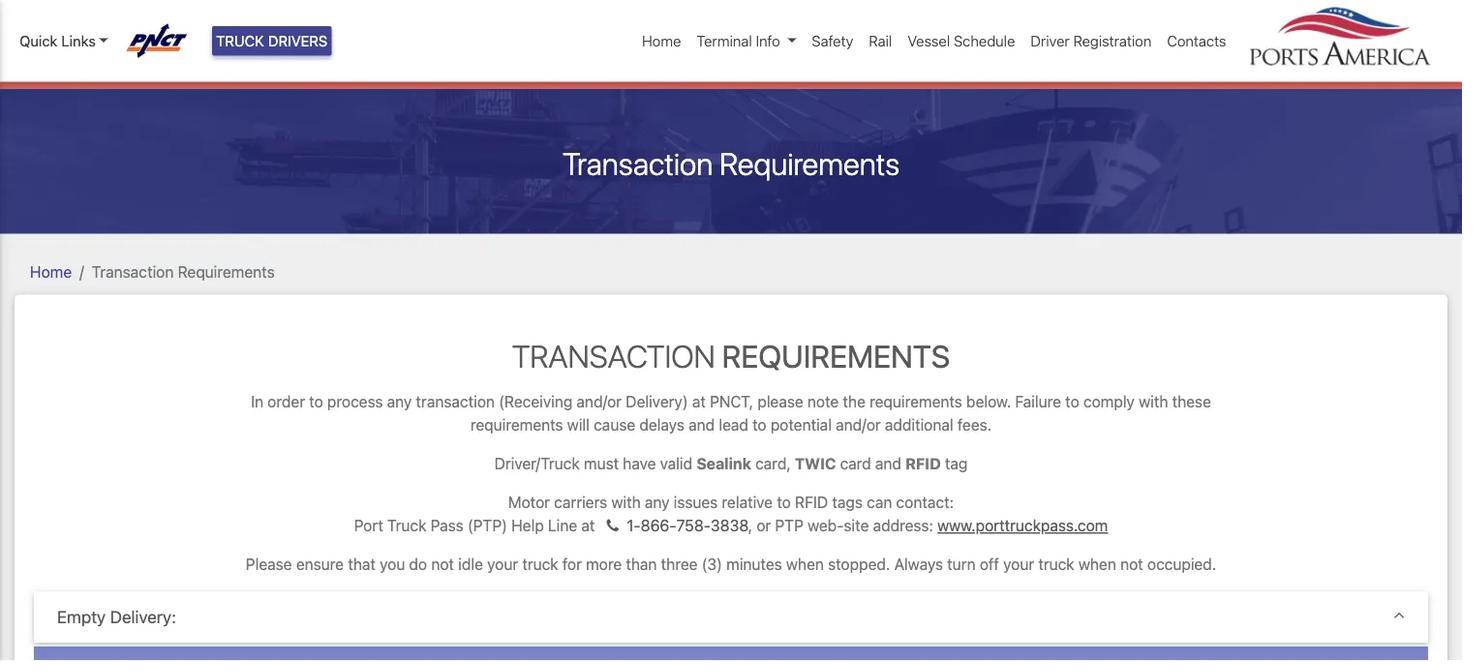 Task type: describe. For each thing, give the bounding box(es) containing it.
potential
[[771, 416, 832, 434]]

off
[[980, 555, 999, 574]]

for inside alert
[[585, 55, 604, 74]]

to right order
[[309, 393, 323, 411]]

please ensure that you do not idle your truck for more than three (3) minutes when stopped. always turn off your truck when not occupied.
[[246, 555, 1216, 574]]

columbus
[[252, 55, 323, 74]]

contacts
[[1167, 32, 1226, 49]]

card
[[840, 455, 871, 473]]

port
[[354, 517, 383, 535]]

ensure
[[296, 555, 344, 574]]

1 vertical spatial and
[[875, 455, 901, 473]]

866-
[[641, 517, 676, 535]]

1 horizontal spatial home link
[[634, 22, 689, 60]]

these
[[1172, 393, 1211, 411]]

1 not from the left
[[431, 555, 454, 574]]

info
[[756, 32, 780, 49]]

in order to process any transaction (receiving and/or delivery) at pnct, please note the requirements below. failure to comply with these requirements will cause delays and lead to potential and/or additional fees.
[[251, 393, 1211, 434]]

delivery:
[[110, 607, 176, 627]]

the
[[843, 393, 866, 411]]

truck drivers link
[[212, 26, 331, 56]]

driver registration
[[1031, 32, 1152, 49]]

links
[[61, 32, 96, 49]]

1 vertical spatial requirements
[[178, 262, 275, 281]]

to inside motor carriers with any issues relative to rfid tags can contact: port truck pass (ptp) help line at
[[777, 493, 791, 512]]

pnct will be open on columbus day (10/9) from 6am to 4pm.*click for details* alert
[[0, 36, 1462, 89]]

6am
[[440, 55, 473, 74]]

stopped.
[[828, 555, 890, 574]]

at inside in order to process any transaction (receiving and/or delivery) at pnct, please note the requirements below. failure to comply with these requirements will cause delays and lead to potential and/or additional fees.
[[692, 393, 706, 411]]

quick
[[19, 32, 58, 49]]

motor
[[508, 493, 550, 512]]

occupied.
[[1147, 555, 1216, 574]]

delivery)
[[626, 393, 688, 411]]

1 horizontal spatial requirements
[[870, 393, 962, 411]]

minutes
[[726, 555, 782, 574]]

on
[[230, 55, 248, 74]]

driver/truck must have valid sealink card, twic card and rfid tag
[[494, 455, 968, 473]]

,
[[748, 517, 752, 535]]

or
[[756, 517, 771, 535]]

fees.
[[957, 416, 992, 434]]

have
[[623, 455, 656, 473]]

lead
[[719, 416, 748, 434]]

additional
[[885, 416, 953, 434]]

0 horizontal spatial for
[[562, 555, 582, 574]]

4pm.*click
[[495, 55, 581, 74]]

idle
[[458, 555, 483, 574]]

three
[[661, 555, 698, 574]]

pnct will be open on columbus day (10/9) from 6am to 4pm.*click for details*
[[98, 55, 663, 74]]

1-866-758-3838 link
[[599, 517, 748, 535]]

(3)
[[702, 555, 722, 574]]

2 not from the left
[[1120, 555, 1143, 574]]

process
[[327, 393, 383, 411]]

comply
[[1083, 393, 1135, 411]]

you
[[380, 555, 405, 574]]

any inside motor carriers with any issues relative to rfid tags can contact: port truck pass (ptp) help line at
[[645, 493, 670, 512]]

0 vertical spatial home
[[642, 32, 681, 49]]

and inside in order to process any transaction (receiving and/or delivery) at pnct, please note the requirements below. failure to comply with these requirements will cause delays and lead to potential and/or additional fees.
[[688, 416, 715, 434]]

2 your from the left
[[1003, 555, 1034, 574]]

driver registration link
[[1023, 22, 1159, 60]]

1-
[[627, 517, 641, 535]]

be
[[169, 55, 187, 74]]

below.
[[966, 393, 1011, 411]]

any inside in order to process any transaction (receiving and/or delivery) at pnct, please note the requirements below. failure to comply with these requirements will cause delays and lead to potential and/or additional fees.
[[387, 393, 412, 411]]

drivers
[[268, 32, 328, 49]]

quick links
[[19, 32, 96, 49]]

contact:
[[896, 493, 954, 512]]

more
[[586, 555, 622, 574]]

www.porttruckpass.com link
[[937, 517, 1108, 535]]

(ptp)
[[468, 517, 507, 535]]

rail link
[[861, 22, 900, 60]]

with inside motor carriers with any issues relative to rfid tags can contact: port truck pass (ptp) help line at
[[611, 493, 641, 512]]

0 horizontal spatial truck
[[216, 32, 264, 49]]

to inside alert
[[477, 55, 491, 74]]

(10/9)
[[358, 55, 400, 74]]

vessel
[[908, 32, 950, 49]]

rail
[[869, 32, 892, 49]]

1 vertical spatial requirements
[[470, 416, 563, 434]]

turn
[[947, 555, 976, 574]]

rfid inside motor carriers with any issues relative to rfid tags can contact: port truck pass (ptp) help line at
[[795, 493, 828, 512]]

empty delivery:
[[57, 607, 176, 627]]

delays
[[639, 416, 684, 434]]

twic
[[795, 455, 836, 473]]

note
[[807, 393, 839, 411]]

can
[[867, 493, 892, 512]]

transaction
[[416, 393, 495, 411]]

2 vertical spatial transaction requirements
[[512, 338, 950, 374]]

2 vertical spatial requirements
[[722, 338, 950, 374]]

0 horizontal spatial home
[[30, 262, 72, 281]]

0 horizontal spatial home link
[[30, 262, 72, 281]]



Task type: locate. For each thing, give the bounding box(es) containing it.
to up ptp
[[777, 493, 791, 512]]

0 vertical spatial transaction requirements
[[562, 145, 900, 182]]

with
[[1139, 393, 1168, 411], [611, 493, 641, 512]]

day
[[327, 55, 354, 74]]

1 horizontal spatial not
[[1120, 555, 1143, 574]]

0 vertical spatial and/or
[[577, 393, 622, 411]]

1 vertical spatial will
[[567, 416, 590, 434]]

pnct will be open on columbus day (10/9) from 6am to 4pm.*click for details* link
[[98, 53, 663, 76]]

truck
[[522, 555, 558, 574], [1038, 555, 1074, 574]]

with up 1-
[[611, 493, 641, 512]]

terminal info link
[[689, 22, 804, 60]]

requirements down (receiving
[[470, 416, 563, 434]]

for left details*
[[585, 55, 604, 74]]

0 horizontal spatial requirements
[[470, 416, 563, 434]]

to right 6am
[[477, 55, 491, 74]]

0 vertical spatial any
[[387, 393, 412, 411]]

help
[[511, 517, 544, 535]]

0 horizontal spatial will
[[143, 55, 165, 74]]

0 horizontal spatial rfid
[[795, 493, 828, 512]]

0 vertical spatial home link
[[634, 22, 689, 60]]

site
[[844, 517, 869, 535]]

1 horizontal spatial and
[[875, 455, 901, 473]]

1 vertical spatial rfid
[[795, 493, 828, 512]]

0 vertical spatial requirements
[[720, 145, 900, 182]]

ptp
[[775, 517, 804, 535]]

truck right port in the left of the page
[[387, 517, 426, 535]]

in
[[251, 393, 263, 411]]

valid
[[660, 455, 692, 473]]

for left more
[[562, 555, 582, 574]]

pnct,
[[710, 393, 753, 411]]

rfid up web-
[[795, 493, 828, 512]]

2 vertical spatial transaction
[[512, 338, 715, 374]]

safety link
[[804, 22, 861, 60]]

(receiving
[[499, 393, 573, 411]]

always
[[894, 555, 943, 574]]

any
[[387, 393, 412, 411], [645, 493, 670, 512]]

0 vertical spatial truck
[[216, 32, 264, 49]]

with left these
[[1139, 393, 1168, 411]]

than
[[626, 555, 657, 574]]

1 vertical spatial for
[[562, 555, 582, 574]]

0 horizontal spatial at
[[581, 517, 595, 535]]

from
[[404, 55, 436, 74]]

driver
[[1031, 32, 1070, 49]]

2 truck from the left
[[1038, 555, 1074, 574]]

registration
[[1073, 32, 1152, 49]]

0 horizontal spatial any
[[387, 393, 412, 411]]

758-
[[676, 517, 711, 535]]

0 vertical spatial at
[[692, 393, 706, 411]]

truck down www.porttruckpass.com link
[[1038, 555, 1074, 574]]

0 vertical spatial transaction
[[562, 145, 713, 182]]

with inside in order to process any transaction (receiving and/or delivery) at pnct, please note the requirements below. failure to comply with these requirements will cause delays and lead to potential and/or additional fees.
[[1139, 393, 1168, 411]]

0 horizontal spatial with
[[611, 493, 641, 512]]

safety
[[812, 32, 853, 49]]

1-866-758-3838
[[623, 517, 748, 535]]

open
[[191, 55, 226, 74]]

empty
[[57, 607, 106, 627]]

that
[[348, 555, 376, 574]]

pass
[[431, 517, 463, 535]]

to right the failure
[[1065, 393, 1079, 411]]

failure
[[1015, 393, 1061, 411]]

and left lead
[[688, 416, 715, 434]]

1 when from the left
[[786, 555, 824, 574]]

home link
[[634, 22, 689, 60], [30, 262, 72, 281]]

not right the do
[[431, 555, 454, 574]]

truck up 'on'
[[216, 32, 264, 49]]

your right idle
[[487, 555, 518, 574]]

1 horizontal spatial truck
[[387, 517, 426, 535]]

truck down help
[[522, 555, 558, 574]]

and/or
[[577, 393, 622, 411], [836, 416, 881, 434]]

empty delivery: tab panel
[[34, 647, 1428, 661]]

0 horizontal spatial when
[[786, 555, 824, 574]]

and/or up cause
[[577, 393, 622, 411]]

, or ptp web-site address: www.porttruckpass.com
[[748, 517, 1108, 535]]

0 horizontal spatial truck
[[522, 555, 558, 574]]

issues
[[674, 493, 718, 512]]

home
[[642, 32, 681, 49], [30, 262, 72, 281]]

will
[[143, 55, 165, 74], [567, 416, 590, 434]]

0 horizontal spatial and
[[688, 416, 715, 434]]

phone image
[[607, 518, 619, 534]]

rfid left tag
[[906, 455, 941, 473]]

when down ptp
[[786, 555, 824, 574]]

any up 866-
[[645, 493, 670, 512]]

1 vertical spatial home
[[30, 262, 72, 281]]

1 horizontal spatial at
[[692, 393, 706, 411]]

0 vertical spatial for
[[585, 55, 604, 74]]

1 truck from the left
[[522, 555, 558, 574]]

1 horizontal spatial for
[[585, 55, 604, 74]]

0 vertical spatial and
[[688, 416, 715, 434]]

and/or down "the"
[[836, 416, 881, 434]]

transaction
[[562, 145, 713, 182], [92, 262, 174, 281], [512, 338, 715, 374]]

0 vertical spatial with
[[1139, 393, 1168, 411]]

must
[[584, 455, 619, 473]]

will inside in order to process any transaction (receiving and/or delivery) at pnct, please note the requirements below. failure to comply with these requirements will cause delays and lead to potential and/or additional fees.
[[567, 416, 590, 434]]

vessel schedule link
[[900, 22, 1023, 60]]

not left occupied.
[[1120, 555, 1143, 574]]

at
[[692, 393, 706, 411], [581, 517, 595, 535]]

empty delivery: link
[[57, 607, 1405, 628]]

vessel schedule
[[908, 32, 1015, 49]]

and
[[688, 416, 715, 434], [875, 455, 901, 473]]

truck inside motor carriers with any issues relative to rfid tags can contact: port truck pass (ptp) help line at
[[387, 517, 426, 535]]

angle down image
[[1394, 607, 1405, 624]]

1 horizontal spatial and/or
[[836, 416, 881, 434]]

1 vertical spatial with
[[611, 493, 641, 512]]

1 horizontal spatial truck
[[1038, 555, 1074, 574]]

sealink
[[696, 455, 751, 473]]

1 horizontal spatial with
[[1139, 393, 1168, 411]]

will left cause
[[567, 416, 590, 434]]

1 vertical spatial transaction
[[92, 262, 174, 281]]

to
[[477, 55, 491, 74], [309, 393, 323, 411], [1065, 393, 1079, 411], [752, 416, 766, 434], [777, 493, 791, 512]]

carriers
[[554, 493, 607, 512]]

schedule
[[954, 32, 1015, 49]]

requirements
[[870, 393, 962, 411], [470, 416, 563, 434]]

please
[[757, 393, 803, 411]]

0 vertical spatial rfid
[[906, 455, 941, 473]]

truck drivers
[[216, 32, 328, 49]]

transaction requirements
[[562, 145, 900, 182], [92, 262, 275, 281], [512, 338, 950, 374]]

cause
[[594, 416, 635, 434]]

do
[[409, 555, 427, 574]]

1 horizontal spatial any
[[645, 493, 670, 512]]

to right lead
[[752, 416, 766, 434]]

1 vertical spatial transaction requirements
[[92, 262, 275, 281]]

1 vertical spatial at
[[581, 517, 595, 535]]

when down www.porttruckpass.com link
[[1078, 555, 1116, 574]]

pnct
[[98, 55, 139, 74]]

2 when from the left
[[1078, 555, 1116, 574]]

any right process
[[387, 393, 412, 411]]

1 horizontal spatial rfid
[[906, 455, 941, 473]]

1 horizontal spatial when
[[1078, 555, 1116, 574]]

and right card
[[875, 455, 901, 473]]

at down carriers
[[581, 517, 595, 535]]

driver/truck
[[494, 455, 580, 473]]

0 horizontal spatial not
[[431, 555, 454, 574]]

requirements up additional
[[870, 393, 962, 411]]

0 vertical spatial requirements
[[870, 393, 962, 411]]

line
[[548, 517, 577, 535]]

your right off
[[1003, 555, 1034, 574]]

0 vertical spatial will
[[143, 55, 165, 74]]

www.porttruckpass.com
[[937, 517, 1108, 535]]

1 vertical spatial any
[[645, 493, 670, 512]]

0 horizontal spatial your
[[487, 555, 518, 574]]

when
[[786, 555, 824, 574], [1078, 555, 1116, 574]]

1 vertical spatial home link
[[30, 262, 72, 281]]

order
[[267, 393, 305, 411]]

for
[[585, 55, 604, 74], [562, 555, 582, 574]]

terminal info
[[697, 32, 780, 49]]

at left the pnct,
[[692, 393, 706, 411]]

1 horizontal spatial your
[[1003, 555, 1034, 574]]

1 horizontal spatial home
[[642, 32, 681, 49]]

1 vertical spatial truck
[[387, 517, 426, 535]]

3838
[[711, 517, 748, 535]]

1 horizontal spatial will
[[567, 416, 590, 434]]

at inside motor carriers with any issues relative to rfid tags can contact: port truck pass (ptp) help line at
[[581, 517, 595, 535]]

address:
[[873, 517, 933, 535]]

please
[[246, 555, 292, 574]]

details*
[[608, 55, 663, 74]]

0 horizontal spatial and/or
[[577, 393, 622, 411]]

motor carriers with any issues relative to rfid tags can contact: port truck pass (ptp) help line at
[[354, 493, 954, 535]]

1 your from the left
[[487, 555, 518, 574]]

will left 'be'
[[143, 55, 165, 74]]

requirements
[[720, 145, 900, 182], [178, 262, 275, 281], [722, 338, 950, 374]]

1 vertical spatial and/or
[[836, 416, 881, 434]]

will inside alert
[[143, 55, 165, 74]]



Task type: vqa. For each thing, say whether or not it's contained in the screenshot.
bottom Container
no



